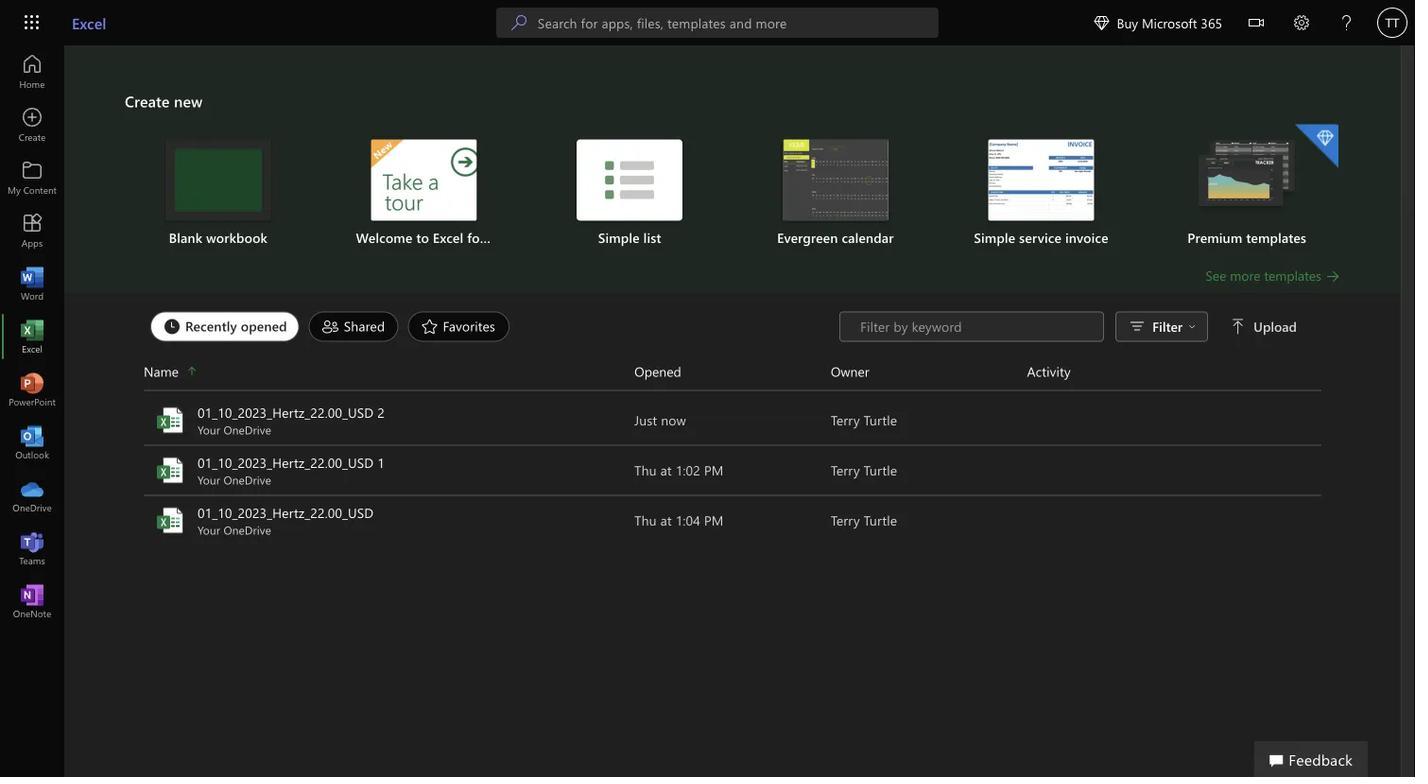 Task type: vqa. For each thing, say whether or not it's contained in the screenshot.
Excel IMAGE within Name 01_10_2023_Hertz_22.00_Usd 2 "cell"
yes



Task type: locate. For each thing, give the bounding box(es) containing it.
templates right more
[[1265, 267, 1322, 284]]

2 vertical spatial terry turtle
[[831, 512, 898, 529]]

01_10_2023_hertz_22.00_usd inside cell
[[198, 504, 374, 522]]

pm right 1:04
[[704, 512, 724, 529]]

excel inside banner
[[72, 12, 106, 33]]

1 vertical spatial turtle
[[864, 462, 898, 479]]

0 vertical spatial 01_10_2023_hertz_22.00_usd
[[198, 404, 374, 421]]

terry turtle
[[831, 411, 898, 429], [831, 462, 898, 479], [831, 512, 898, 529]]

excel image inside the name 01_10_2023_hertz_22.00_usd 1 cell
[[155, 455, 185, 486]]

favorites tab
[[403, 312, 515, 342]]

2 01_10_2023_hertz_22.00_usd from the top
[[198, 454, 374, 471]]

01_10_2023_hertz_22.00_usd your onedrive
[[198, 504, 374, 538]]

pm for thu at 1:02 pm
[[704, 462, 724, 479]]

simple inside 'simple service invoice' 'element'
[[974, 229, 1016, 246]]

calendar
[[842, 229, 894, 246]]

your inside 01_10_2023_hertz_22.00_usd your onedrive
[[198, 523, 220, 538]]

0 vertical spatial terry turtle
[[831, 411, 898, 429]]

create new
[[125, 91, 203, 111]]

tab list inside create new main content
[[146, 312, 840, 342]]

1 vertical spatial onedrive
[[224, 472, 271, 488]]

0 vertical spatial excel image
[[23, 327, 42, 346]]

01_10_2023_hertz_22.00_usd down 01_10_2023_hertz_22.00_usd 2 your onedrive
[[198, 454, 374, 471]]

to
[[416, 229, 429, 246]]

welcome to excel for the web element
[[333, 140, 538, 247]]

onedrive inside 01_10_2023_hertz_22.00_usd 1 your onedrive
[[224, 472, 271, 488]]

0 horizontal spatial excel image
[[23, 327, 42, 346]]

simple left service
[[974, 229, 1016, 246]]

displaying 3 out of 5 files. status
[[840, 312, 1301, 342]]

1 pm from the top
[[704, 462, 724, 479]]

feedback button
[[1255, 741, 1369, 777]]

favorites element
[[408, 312, 510, 342]]

turtle for 1:02
[[864, 462, 898, 479]]

your
[[198, 422, 220, 437], [198, 472, 220, 488], [198, 523, 220, 538]]

2 onedrive from the top
[[224, 472, 271, 488]]

opened
[[635, 363, 682, 380]]

thu
[[635, 462, 657, 479], [635, 512, 657, 529]]

1 vertical spatial terry
[[831, 462, 860, 479]]

01_10_2023_hertz_22.00_usd
[[198, 404, 374, 421], [198, 454, 374, 471], [198, 504, 374, 522]]

premium templates image
[[1195, 140, 1301, 214]]

apps image
[[23, 221, 42, 240]]

name 01_10_2023_hertz_22.00_usd cell
[[144, 504, 635, 538]]

blank
[[169, 229, 203, 246]]

pm
[[704, 462, 724, 479], [704, 512, 724, 529]]

1 at from the top
[[661, 462, 672, 479]]

your inside 01_10_2023_hertz_22.00_usd 2 your onedrive
[[198, 422, 220, 437]]

0 vertical spatial turtle
[[864, 411, 898, 429]]

2 pm from the top
[[704, 512, 724, 529]]

at left 1:04
[[661, 512, 672, 529]]

2 vertical spatial 01_10_2023_hertz_22.00_usd
[[198, 504, 374, 522]]

0 vertical spatial thu
[[635, 462, 657, 479]]

thu left "1:02"
[[635, 462, 657, 479]]

0 vertical spatial templates
[[1247, 229, 1307, 246]]

2 turtle from the top
[[864, 462, 898, 479]]

3 01_10_2023_hertz_22.00_usd from the top
[[198, 504, 374, 522]]

terry turtle for 1:04
[[831, 512, 898, 529]]

excel inside 'element'
[[433, 229, 464, 246]]

01_10_2023_hertz_22.00_usd for 2
[[198, 404, 374, 421]]

1 vertical spatial terry turtle
[[831, 462, 898, 479]]

1 thu from the top
[[635, 462, 657, 479]]

opened
[[241, 317, 287, 335]]

onedrive down 01_10_2023_hertz_22.00_usd 1 your onedrive
[[224, 523, 271, 538]]

 upload
[[1232, 318, 1298, 335]]

list containing blank workbook
[[125, 122, 1341, 266]]

onedrive inside 01_10_2023_hertz_22.00_usd 2 your onedrive
[[224, 422, 271, 437]]

simple list image
[[577, 140, 683, 221]]

tab list
[[146, 312, 840, 342]]

0 vertical spatial excel
[[72, 12, 106, 33]]

3 terry from the top
[[831, 512, 860, 529]]

01_10_2023_hertz_22.00_usd up 01_10_2023_hertz_22.00_usd 1 your onedrive
[[198, 404, 374, 421]]

terry turtle for 1:02
[[831, 462, 898, 479]]

simple inside simple list 'element'
[[598, 229, 640, 246]]

onedrive up 01_10_2023_hertz_22.00_usd 1 your onedrive
[[224, 422, 271, 437]]

evergreen calendar image
[[783, 140, 889, 221]]

your for 01_10_2023_hertz_22.00_usd 2
[[198, 422, 220, 437]]

0 vertical spatial at
[[661, 462, 672, 479]]

0 vertical spatial your
[[198, 422, 220, 437]]

create new main content
[[64, 45, 1402, 546]]

excel image for 01_10_2023_hertz_22.00_usd
[[155, 506, 185, 536]]

shared
[[344, 317, 385, 335]]

name 01_10_2023_hertz_22.00_usd 1 cell
[[144, 454, 635, 488]]

just now
[[635, 411, 686, 429]]

excel image
[[155, 405, 185, 436], [155, 506, 185, 536]]

name 01_10_2023_hertz_22.00_usd 2 cell
[[144, 403, 635, 437]]

1 vertical spatial excel image
[[155, 455, 185, 486]]

0 vertical spatial pm
[[704, 462, 724, 479]]

thu for thu at 1:04 pm
[[635, 512, 657, 529]]

excel
[[72, 12, 106, 33], [433, 229, 464, 246]]

simple list
[[598, 229, 662, 246]]

2 terry turtle from the top
[[831, 462, 898, 479]]

premium templates element
[[1156, 124, 1339, 247]]

1 vertical spatial pm
[[704, 512, 724, 529]]

create
[[125, 91, 170, 111]]

tt
[[1386, 15, 1400, 30]]

1 vertical spatial excel
[[433, 229, 464, 246]]

now
[[661, 411, 686, 429]]

list
[[125, 122, 1341, 266]]

1 vertical spatial 01_10_2023_hertz_22.00_usd
[[198, 454, 374, 471]]

simple
[[598, 229, 640, 246], [974, 229, 1016, 246]]

01_10_2023_hertz_22.00_usd inside 01_10_2023_hertz_22.00_usd 1 your onedrive
[[198, 454, 374, 471]]

0 vertical spatial excel image
[[155, 405, 185, 436]]

2 vertical spatial terry
[[831, 512, 860, 529]]

tab list containing recently opened
[[146, 312, 840, 342]]

01_10_2023_hertz_22.00_usd inside 01_10_2023_hertz_22.00_usd 2 your onedrive
[[198, 404, 374, 421]]

1 excel image from the top
[[155, 405, 185, 436]]


[[1232, 319, 1247, 334]]

thu at 1:04 pm
[[635, 512, 724, 529]]

2 vertical spatial your
[[198, 523, 220, 538]]

excel image inside name 01_10_2023_hertz_22.00_usd 2 cell
[[155, 405, 185, 436]]

at
[[661, 462, 672, 479], [661, 512, 672, 529]]

1:02
[[676, 462, 701, 479]]

turtle
[[864, 411, 898, 429], [864, 462, 898, 479], [864, 512, 898, 529]]

onedrive up 01_10_2023_hertz_22.00_usd your onedrive
[[224, 472, 271, 488]]

0 horizontal spatial simple
[[598, 229, 640, 246]]

1 horizontal spatial excel
[[433, 229, 464, 246]]

pm right "1:02"
[[704, 462, 724, 479]]

1:04
[[676, 512, 701, 529]]

list inside create new main content
[[125, 122, 1341, 266]]

1 01_10_2023_hertz_22.00_usd from the top
[[198, 404, 374, 421]]

2 at from the top
[[661, 512, 672, 529]]

premium templates
[[1188, 229, 1307, 246]]

teams image
[[23, 539, 42, 558]]

0 vertical spatial onedrive
[[224, 422, 271, 437]]

owner button
[[831, 361, 1028, 383]]

welcome
[[356, 229, 413, 246]]

templates
[[1247, 229, 1307, 246], [1265, 267, 1322, 284]]

1 onedrive from the top
[[224, 422, 271, 437]]

01_10_2023_hertz_22.00_usd down 01_10_2023_hertz_22.00_usd 1 your onedrive
[[198, 504, 374, 522]]

onedrive for 01_10_2023_hertz_22.00_usd 1
[[224, 472, 271, 488]]

your inside 01_10_2023_hertz_22.00_usd 1 your onedrive
[[198, 472, 220, 488]]

3 onedrive from the top
[[224, 523, 271, 538]]

2 simple from the left
[[974, 229, 1016, 246]]

excel image inside name 01_10_2023_hertz_22.00_usd cell
[[155, 506, 185, 536]]

2 terry from the top
[[831, 462, 860, 479]]

terry
[[831, 411, 860, 429], [831, 462, 860, 479], [831, 512, 860, 529]]

onedrive
[[224, 422, 271, 437], [224, 472, 271, 488], [224, 523, 271, 538]]

home image
[[23, 62, 42, 81]]

1 vertical spatial at
[[661, 512, 672, 529]]

row
[[144, 361, 1322, 391]]

2 your from the top
[[198, 472, 220, 488]]

1 vertical spatial excel image
[[155, 506, 185, 536]]

2 vertical spatial turtle
[[864, 512, 898, 529]]

create image
[[23, 115, 42, 134]]

simple service invoice image
[[989, 140, 1095, 221]]

excel image
[[23, 327, 42, 346], [155, 455, 185, 486]]

filter 
[[1153, 318, 1197, 335]]

evergreen calendar
[[778, 229, 894, 246]]

1 vertical spatial your
[[198, 472, 220, 488]]

2 excel image from the top
[[155, 506, 185, 536]]

list
[[644, 229, 662, 246]]

blank workbook
[[169, 229, 268, 246]]

3 turtle from the top
[[864, 512, 898, 529]]

1 vertical spatial templates
[[1265, 267, 1322, 284]]

0 vertical spatial terry
[[831, 411, 860, 429]]

None search field
[[496, 8, 939, 38]]

your for 01_10_2023_hertz_22.00_usd 1
[[198, 472, 220, 488]]

workbook
[[206, 229, 268, 246]]

simple service invoice
[[974, 229, 1109, 246]]

templates up see more templates button
[[1247, 229, 1307, 246]]

thu left 1:04
[[635, 512, 657, 529]]

3 your from the top
[[198, 523, 220, 538]]

new
[[174, 91, 203, 111]]

onedrive inside 01_10_2023_hertz_22.00_usd your onedrive
[[224, 523, 271, 538]]

navigation
[[0, 45, 64, 628]]

2 thu from the top
[[635, 512, 657, 529]]

at left "1:02"
[[661, 462, 672, 479]]

web
[[513, 229, 538, 246]]

1 simple from the left
[[598, 229, 640, 246]]

simple left 'list'
[[598, 229, 640, 246]]

2 vertical spatial onedrive
[[224, 523, 271, 538]]

excel image for 01_10_2023_hertz_22.00_usd 2
[[155, 405, 185, 436]]

recently
[[185, 317, 237, 335]]


[[1249, 15, 1265, 30]]

3 terry turtle from the top
[[831, 512, 898, 529]]

1 vertical spatial thu
[[635, 512, 657, 529]]

1 horizontal spatial excel image
[[155, 455, 185, 486]]

1 horizontal spatial simple
[[974, 229, 1016, 246]]

terry for 1:02
[[831, 462, 860, 479]]

1
[[378, 454, 385, 471]]

1 your from the top
[[198, 422, 220, 437]]

templates inside see more templates button
[[1265, 267, 1322, 284]]

0 horizontal spatial excel
[[72, 12, 106, 33]]

row containing name
[[144, 361, 1322, 391]]

2
[[378, 404, 385, 421]]



Task type: describe. For each thing, give the bounding box(es) containing it.
activity
[[1028, 363, 1071, 380]]

see more templates
[[1206, 267, 1322, 284]]

activity, column 4 of 4 column header
[[1028, 361, 1322, 383]]

evergreen calendar element
[[744, 140, 927, 247]]

invoice
[[1066, 229, 1109, 246]]

01_10_2023_hertz_22.00_usd for 1
[[198, 454, 374, 471]]

filter
[[1153, 318, 1183, 335]]

name
[[144, 363, 179, 380]]

welcome to excel for the web image
[[371, 140, 477, 221]]

favorites
[[443, 317, 496, 335]]

templates inside the premium templates element
[[1247, 229, 1307, 246]]

 button
[[1234, 0, 1280, 49]]

powerpoint image
[[23, 380, 42, 399]]

onedrive for 01_10_2023_hertz_22.00_usd 2
[[224, 422, 271, 437]]

Filter by keyword text field
[[859, 317, 1094, 336]]

shared tab
[[304, 312, 403, 342]]

opened button
[[635, 361, 831, 383]]

recently opened
[[185, 317, 287, 335]]

01_10_2023_hertz_22.00_usd 1 your onedrive
[[198, 454, 385, 488]]

service
[[1020, 229, 1062, 246]]

01_10_2023_hertz_22.00_usd for your
[[198, 504, 374, 522]]

outlook image
[[23, 433, 42, 452]]

more
[[1231, 267, 1261, 284]]

onedrive image
[[23, 486, 42, 505]]

see
[[1206, 267, 1227, 284]]

at for 1:04
[[661, 512, 672, 529]]

feedback
[[1289, 749, 1353, 769]]

name button
[[144, 361, 635, 383]]

Search box. Suggestions appear as you type. search field
[[538, 8, 939, 38]]

simple service invoice element
[[950, 140, 1133, 247]]

turtle for 1:04
[[864, 512, 898, 529]]

at for 1:02
[[661, 462, 672, 479]]

simple list element
[[538, 140, 722, 247]]

tt button
[[1370, 0, 1416, 45]]

1 terry turtle from the top
[[831, 411, 898, 429]]

onenote image
[[23, 592, 42, 611]]


[[1095, 15, 1110, 30]]


[[1189, 323, 1197, 331]]

 buy microsoft 365
[[1095, 14, 1223, 31]]

pm for thu at 1:04 pm
[[704, 512, 724, 529]]

none search field inside "excel" banner
[[496, 8, 939, 38]]

recently opened element
[[150, 312, 300, 342]]

evergreen
[[778, 229, 838, 246]]

microsoft
[[1142, 14, 1198, 31]]

thu for thu at 1:02 pm
[[635, 462, 657, 479]]

for
[[467, 229, 485, 246]]

see more templates button
[[1206, 266, 1341, 285]]

my content image
[[23, 168, 42, 187]]

thu at 1:02 pm
[[635, 462, 724, 479]]

premium templates diamond image
[[1296, 124, 1339, 168]]

blank workbook element
[[127, 140, 310, 247]]

1 turtle from the top
[[864, 411, 898, 429]]

terry for 1:04
[[831, 512, 860, 529]]

upload
[[1254, 318, 1298, 335]]

welcome to excel for the web
[[356, 229, 538, 246]]

simple for simple service invoice
[[974, 229, 1016, 246]]

365
[[1201, 14, 1223, 31]]

row inside create new main content
[[144, 361, 1322, 391]]

shared element
[[309, 312, 399, 342]]

excel banner
[[0, 0, 1416, 49]]

01_10_2023_hertz_22.00_usd 2 your onedrive
[[198, 404, 385, 437]]

simple for simple list
[[598, 229, 640, 246]]

buy
[[1117, 14, 1139, 31]]

word image
[[23, 274, 42, 293]]

1 terry from the top
[[831, 411, 860, 429]]

owner
[[831, 363, 870, 380]]

recently opened tab
[[146, 312, 304, 342]]

premium
[[1188, 229, 1243, 246]]

the
[[489, 229, 509, 246]]

just
[[635, 411, 658, 429]]



